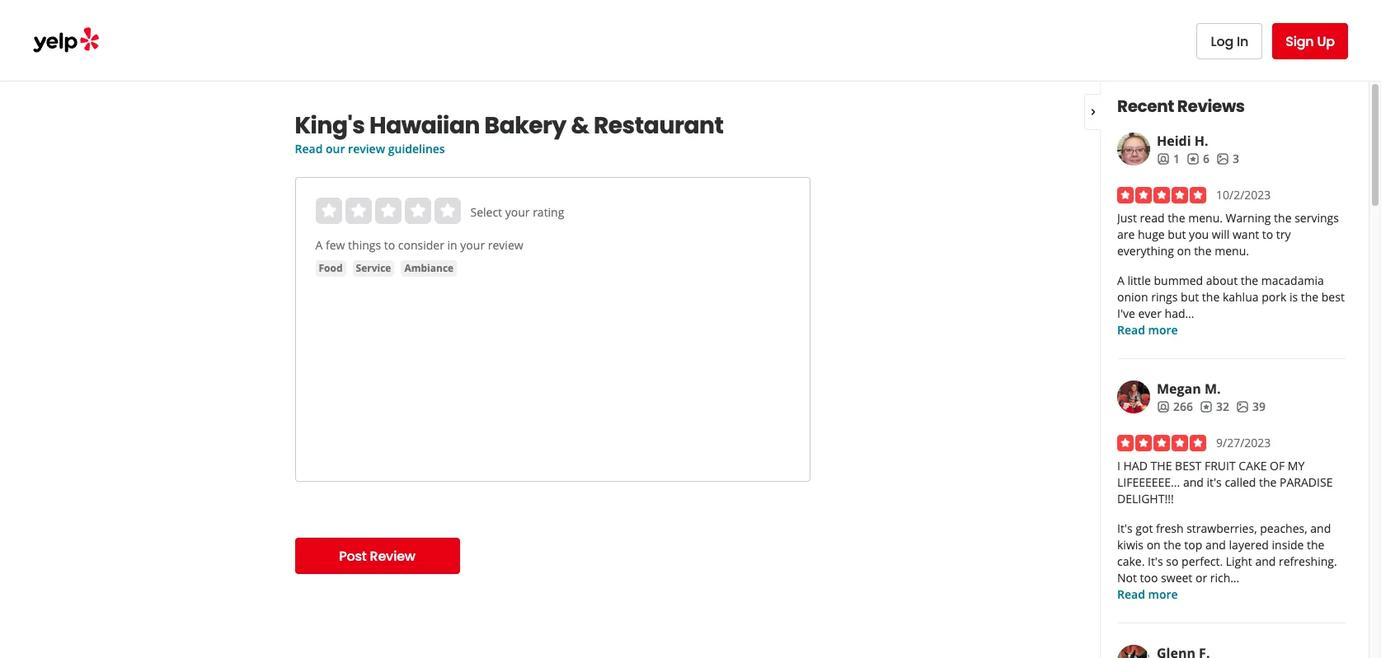 Task type: vqa. For each thing, say whether or not it's contained in the screenshot.
topmost more
yes



Task type: describe. For each thing, give the bounding box(es) containing it.
but inside a little bummed about the macadamia onion rings but the kahlua pork is the best i've ever had…
[[1181, 289, 1199, 305]]

266
[[1173, 399, 1193, 415]]

rating
[[533, 204, 564, 220]]

3
[[1233, 151, 1239, 167]]

a little bummed about the macadamia onion rings but the kahlua pork is the best i've ever had…
[[1117, 273, 1345, 322]]

fruit
[[1205, 458, 1236, 474]]

warning
[[1226, 210, 1271, 226]]

guidelines
[[388, 141, 445, 157]]

16 photos v2 image for megan m.
[[1236, 401, 1249, 414]]

but inside just read the menu. warning the servings are huge but you will want to try everything on the menu.
[[1168, 227, 1186, 242]]

post review
[[339, 547, 415, 566]]

the up 'kahlua'
[[1241, 273, 1258, 289]]

cake
[[1239, 458, 1267, 474]]

fresh
[[1156, 521, 1184, 537]]

restaurant
[[594, 110, 724, 142]]

read inside king's hawaiian bakery & restaurant read our review guidelines
[[295, 141, 323, 157]]

log in button
[[1197, 23, 1262, 59]]

review
[[370, 547, 415, 566]]

just
[[1117, 210, 1137, 226]]

9/27/2023
[[1216, 435, 1271, 451]]

read more button for megan m.
[[1117, 587, 1178, 604]]

our
[[326, 141, 345, 157]]

light
[[1226, 554, 1252, 570]]

review for hawaiian
[[348, 141, 385, 157]]

in
[[447, 237, 457, 253]]

and down layered
[[1255, 554, 1276, 570]]

food
[[319, 261, 343, 275]]

you
[[1189, 227, 1209, 242]]

the inside i had the best fruit cake of my lifeeeeee... and it's called the paradise delight!!!
[[1259, 475, 1277, 491]]

a for a little bummed about the macadamia onion rings but the kahlua pork is the best i've ever had…
[[1117, 273, 1124, 289]]

paradise
[[1280, 475, 1333, 491]]

more for heidi h.
[[1148, 322, 1178, 338]]

1 horizontal spatial it's
[[1148, 554, 1163, 570]]

it's got fresh strawberries, peaches, and kiwis on the top and layered inside the cake. it's so perfect. light and refreshing. not too sweet or rich…
[[1117, 521, 1337, 586]]

are
[[1117, 227, 1135, 242]]

in
[[1237, 32, 1248, 51]]

will
[[1212, 227, 1230, 242]]

0 horizontal spatial to
[[384, 237, 395, 253]]

read for megan m.
[[1117, 587, 1145, 603]]

king's hawaiian bakery & restaurant read our review guidelines
[[295, 110, 724, 157]]

the up refreshing. at the bottom right
[[1307, 538, 1324, 553]]

photo of heidi h. image
[[1117, 133, 1150, 166]]

reviews element for h.
[[1186, 151, 1210, 167]]

macadamia
[[1261, 273, 1324, 289]]

top
[[1184, 538, 1202, 553]]

log
[[1211, 32, 1233, 51]]

the down you
[[1194, 243, 1212, 259]]

6
[[1203, 151, 1210, 167]]

review for few
[[488, 237, 523, 253]]

16 friends v2 image
[[1157, 401, 1170, 414]]

kiwis
[[1117, 538, 1144, 553]]

everything
[[1117, 243, 1174, 259]]

1 vertical spatial your
[[460, 237, 485, 253]]

friends element for heidi h.
[[1157, 151, 1180, 167]]

so
[[1166, 554, 1179, 570]]

about
[[1206, 273, 1238, 289]]

peaches,
[[1260, 521, 1307, 537]]

layered
[[1229, 538, 1269, 553]]

post
[[339, 547, 367, 566]]

&
[[571, 110, 589, 142]]

king's hawaiian bakery & restaurant link
[[295, 110, 810, 142]]

ever
[[1138, 306, 1162, 322]]

10/2/2023
[[1216, 187, 1271, 203]]

on inside it's got fresh strawberries, peaches, and kiwis on the top and layered inside the cake. it's so perfect. light and refreshing. not too sweet or rich…
[[1147, 538, 1161, 553]]

16 review v2 image for m.
[[1200, 401, 1213, 414]]

recent reviews
[[1117, 95, 1245, 118]]

5 star rating image for megan m.
[[1117, 435, 1206, 452]]

lifeeeeee...
[[1117, 475, 1180, 491]]

the right read
[[1168, 210, 1185, 226]]

photos element for heidi h.
[[1216, 151, 1239, 167]]

0 vertical spatial it's
[[1117, 521, 1133, 537]]

friends element for megan m.
[[1157, 399, 1193, 416]]

king's
[[295, 110, 365, 142]]

sign
[[1286, 32, 1314, 51]]

select your rating
[[470, 204, 564, 220]]

megan
[[1157, 380, 1201, 398]]

1 vertical spatial menu.
[[1215, 243, 1249, 259]]

log in
[[1211, 32, 1248, 51]]

read more button for heidi h.
[[1117, 322, 1178, 339]]

rings
[[1151, 289, 1178, 305]]

recent
[[1117, 95, 1174, 118]]

is
[[1289, 289, 1298, 305]]

reviews
[[1177, 95, 1245, 118]]

rating element
[[315, 198, 460, 224]]

h.
[[1194, 132, 1208, 150]]

post review button
[[295, 538, 460, 575]]

my
[[1288, 458, 1305, 474]]

best
[[1175, 458, 1202, 474]]

had…
[[1165, 306, 1194, 322]]



Task type: locate. For each thing, give the bounding box(es) containing it.
cake.
[[1117, 554, 1145, 570]]

0 vertical spatial your
[[505, 204, 530, 220]]

1 horizontal spatial 16 photos v2 image
[[1236, 401, 1249, 414]]

it's
[[1117, 521, 1133, 537], [1148, 554, 1163, 570]]

0 vertical spatial read
[[295, 141, 323, 157]]

friends element down heidi
[[1157, 151, 1180, 167]]

the
[[1151, 458, 1172, 474]]

bakery
[[484, 110, 566, 142]]

i've
[[1117, 306, 1135, 322]]

the up so
[[1164, 538, 1181, 553]]

sweet
[[1161, 571, 1192, 586]]

more
[[1148, 322, 1178, 338], [1148, 587, 1178, 603]]

0 horizontal spatial 16 photos v2 image
[[1216, 152, 1229, 166]]

16 friends v2 image
[[1157, 152, 1170, 166]]

read more button down ever
[[1117, 322, 1178, 339]]

consider
[[398, 237, 444, 253]]

0 vertical spatial a
[[315, 237, 323, 253]]

got
[[1136, 521, 1153, 537]]

sign up
[[1286, 32, 1335, 51]]

but left you
[[1168, 227, 1186, 242]]

it's up kiwis
[[1117, 521, 1133, 537]]

0 vertical spatial friends element
[[1157, 151, 1180, 167]]

refreshing.
[[1279, 554, 1337, 570]]

onion
[[1117, 289, 1148, 305]]

16 photos v2 image for heidi h.
[[1216, 152, 1229, 166]]

a few things to consider in your review
[[315, 237, 523, 253]]

16 review v2 image
[[1186, 152, 1200, 166], [1200, 401, 1213, 414]]

kahlua
[[1223, 289, 1259, 305]]

review down select your rating
[[488, 237, 523, 253]]

or
[[1195, 571, 1207, 586]]

1 horizontal spatial review
[[488, 237, 523, 253]]

read down not
[[1117, 587, 1145, 603]]

servings
[[1295, 210, 1339, 226]]

None radio
[[315, 198, 342, 224], [345, 198, 371, 224], [375, 198, 401, 224], [404, 198, 431, 224], [315, 198, 342, 224], [345, 198, 371, 224], [375, 198, 401, 224], [404, 198, 431, 224]]

0 vertical spatial read more
[[1117, 322, 1178, 338]]

1 vertical spatial 16 review v2 image
[[1200, 401, 1213, 414]]

heidi
[[1157, 132, 1191, 150]]

1 vertical spatial but
[[1181, 289, 1199, 305]]

the down of
[[1259, 475, 1277, 491]]

16 review v2 image for h.
[[1186, 152, 1200, 166]]

read more for heidi h.
[[1117, 322, 1178, 338]]

5 star rating image up read
[[1117, 187, 1206, 204]]

1 friends element from the top
[[1157, 151, 1180, 167]]

of
[[1270, 458, 1285, 474]]

1 more from the top
[[1148, 322, 1178, 338]]

read
[[295, 141, 323, 157], [1117, 322, 1145, 338], [1117, 587, 1145, 603]]

0 horizontal spatial on
[[1147, 538, 1161, 553]]

1 vertical spatial photos element
[[1236, 399, 1266, 416]]

photos element
[[1216, 151, 1239, 167], [1236, 399, 1266, 416]]

select
[[470, 204, 502, 220]]

1 vertical spatial read
[[1117, 322, 1145, 338]]

read more button
[[1117, 322, 1178, 339], [1117, 587, 1178, 604]]

perfect.
[[1182, 554, 1223, 570]]

ambiance
[[404, 261, 454, 275]]

a left little
[[1117, 273, 1124, 289]]

16 photos v2 image
[[1216, 152, 1229, 166], [1236, 401, 1249, 414]]

read down i've
[[1117, 322, 1145, 338]]

read more button down 'too'
[[1117, 587, 1178, 604]]

strawberries,
[[1187, 521, 1257, 537]]

more down sweet on the bottom right of the page
[[1148, 587, 1178, 603]]

0 vertical spatial 5 star rating image
[[1117, 187, 1206, 204]]

0 vertical spatial review
[[348, 141, 385, 157]]

read more down ever
[[1117, 322, 1178, 338]]

5 star rating image
[[1117, 187, 1206, 204], [1117, 435, 1206, 452]]

1 vertical spatial reviews element
[[1200, 399, 1229, 416]]

and up refreshing. at the bottom right
[[1310, 521, 1331, 537]]

called
[[1225, 475, 1256, 491]]

1 vertical spatial it's
[[1148, 554, 1163, 570]]

reviews element containing 32
[[1200, 399, 1229, 416]]

0 horizontal spatial it's
[[1117, 521, 1133, 537]]

i
[[1117, 458, 1120, 474]]

reviews element down h.
[[1186, 151, 1210, 167]]

1 horizontal spatial your
[[505, 204, 530, 220]]

0 vertical spatial 16 review v2 image
[[1186, 152, 1200, 166]]

0 vertical spatial 16 photos v2 image
[[1216, 152, 1229, 166]]

megan m.
[[1157, 380, 1221, 398]]

1 read more button from the top
[[1117, 322, 1178, 339]]

menu.
[[1188, 210, 1223, 226], [1215, 243, 1249, 259]]

too
[[1140, 571, 1158, 586]]

read more for megan m.
[[1117, 587, 1178, 603]]

0 vertical spatial on
[[1177, 243, 1191, 259]]

5 star rating image up the
[[1117, 435, 1206, 452]]

read
[[1140, 210, 1165, 226]]

heidi h.
[[1157, 132, 1208, 150]]

your
[[505, 204, 530, 220], [460, 237, 485, 253]]

0 horizontal spatial your
[[460, 237, 485, 253]]

1 vertical spatial on
[[1147, 538, 1161, 553]]

a for a few things to consider in your review
[[315, 237, 323, 253]]

photos element for megan m.
[[1236, 399, 1266, 416]]

1 horizontal spatial a
[[1117, 273, 1124, 289]]

but up had…
[[1181, 289, 1199, 305]]

1 vertical spatial friends element
[[1157, 399, 1193, 416]]

on down you
[[1177, 243, 1191, 259]]

16 photos v2 image left 3
[[1216, 152, 1229, 166]]

review inside king's hawaiian bakery & restaurant read our review guidelines
[[348, 141, 385, 157]]

reviews element
[[1186, 151, 1210, 167], [1200, 399, 1229, 416]]

on
[[1177, 243, 1191, 259], [1147, 538, 1161, 553]]

1 vertical spatial 5 star rating image
[[1117, 435, 1206, 452]]

it's left so
[[1148, 554, 1163, 570]]

5 star rating image for heidi h.
[[1117, 187, 1206, 204]]

not
[[1117, 571, 1137, 586]]

1 vertical spatial a
[[1117, 273, 1124, 289]]

the right is on the top right of the page
[[1301, 289, 1318, 305]]

1 vertical spatial read more
[[1117, 587, 1178, 603]]

rich…
[[1210, 571, 1239, 586]]

up
[[1317, 32, 1335, 51]]

0 vertical spatial reviews element
[[1186, 151, 1210, 167]]

sign up button
[[1272, 23, 1348, 59]]

0 vertical spatial more
[[1148, 322, 1178, 338]]

more down ever
[[1148, 322, 1178, 338]]

reviews element containing 6
[[1186, 151, 1210, 167]]

1 vertical spatial review
[[488, 237, 523, 253]]

read more
[[1117, 322, 1178, 338], [1117, 587, 1178, 603]]

2 5 star rating image from the top
[[1117, 435, 1206, 452]]

0 horizontal spatial a
[[315, 237, 323, 253]]

2 vertical spatial read
[[1117, 587, 1145, 603]]

menu. up you
[[1188, 210, 1223, 226]]

the down about in the top right of the page
[[1202, 289, 1220, 305]]

photos element right 6
[[1216, 151, 1239, 167]]

just read the menu. warning the servings are huge but you will want to try everything on the menu.
[[1117, 210, 1339, 259]]

read left our
[[295, 141, 323, 157]]

things
[[348, 237, 381, 253]]

little
[[1127, 273, 1151, 289]]

huge
[[1138, 227, 1165, 242]]

your left rating
[[505, 204, 530, 220]]

and inside i had the best fruit cake of my lifeeeeee... and it's called the paradise delight!!!
[[1183, 475, 1204, 491]]

2 read more button from the top
[[1117, 587, 1178, 604]]

pork
[[1262, 289, 1286, 305]]

inside
[[1272, 538, 1304, 553]]

close sidebar icon image
[[1087, 105, 1100, 118], [1087, 105, 1100, 118]]

2 more from the top
[[1148, 587, 1178, 603]]

your right in
[[460, 237, 485, 253]]

32
[[1216, 399, 1229, 415]]

16 review v2 image left 6
[[1186, 152, 1200, 166]]

2 read more from the top
[[1117, 587, 1178, 603]]

menu. down 'will'
[[1215, 243, 1249, 259]]

1 horizontal spatial to
[[1262, 227, 1273, 242]]

on inside just read the menu. warning the servings are huge but you will want to try everything on the menu.
[[1177, 243, 1191, 259]]

photo of megan m. image
[[1117, 381, 1150, 414]]

review
[[348, 141, 385, 157], [488, 237, 523, 253]]

reviews element for m.
[[1200, 399, 1229, 416]]

review right our
[[348, 141, 385, 157]]

on down 'got'
[[1147, 538, 1161, 553]]

to right things
[[384, 237, 395, 253]]

friends element containing 266
[[1157, 399, 1193, 416]]

hawaiian
[[369, 110, 480, 142]]

a inside a little bummed about the macadamia onion rings but the kahlua pork is the best i've ever had…
[[1117, 273, 1124, 289]]

and
[[1183, 475, 1204, 491], [1310, 521, 1331, 537], [1205, 538, 1226, 553], [1255, 554, 1276, 570]]

0 vertical spatial photos element
[[1216, 151, 1239, 167]]

photos element containing 3
[[1216, 151, 1239, 167]]

reviews element down m.
[[1200, 399, 1229, 416]]

1 horizontal spatial on
[[1177, 243, 1191, 259]]

few
[[326, 237, 345, 253]]

delight!!!
[[1117, 491, 1174, 507]]

None radio
[[434, 198, 460, 224]]

i had the best fruit cake of my lifeeeeee... and it's called the paradise delight!!!
[[1117, 458, 1333, 507]]

want
[[1233, 227, 1259, 242]]

but
[[1168, 227, 1186, 242], [1181, 289, 1199, 305]]

1 vertical spatial read more button
[[1117, 587, 1178, 604]]

a left 'few' at the top left of page
[[315, 237, 323, 253]]

friends element
[[1157, 151, 1180, 167], [1157, 399, 1193, 416]]

16 photos v2 image left 39
[[1236, 401, 1249, 414]]

the up the try
[[1274, 210, 1292, 226]]

friends element containing 1
[[1157, 151, 1180, 167]]

0 vertical spatial menu.
[[1188, 210, 1223, 226]]

best
[[1321, 289, 1345, 305]]

1 5 star rating image from the top
[[1117, 187, 1206, 204]]

read more down 'too'
[[1117, 587, 1178, 603]]

0 horizontal spatial review
[[348, 141, 385, 157]]

read for heidi h.
[[1117, 322, 1145, 338]]

16 review v2 image left the 32
[[1200, 401, 1213, 414]]

bummed
[[1154, 273, 1203, 289]]

0 vertical spatial but
[[1168, 227, 1186, 242]]

the
[[1168, 210, 1185, 226], [1274, 210, 1292, 226], [1194, 243, 1212, 259], [1241, 273, 1258, 289], [1202, 289, 1220, 305], [1301, 289, 1318, 305], [1259, 475, 1277, 491], [1164, 538, 1181, 553], [1307, 538, 1324, 553]]

photos element right the 32
[[1236, 399, 1266, 416]]

more for megan m.
[[1148, 587, 1178, 603]]

it's
[[1207, 475, 1222, 491]]

1 vertical spatial 16 photos v2 image
[[1236, 401, 1249, 414]]

had
[[1123, 458, 1148, 474]]

photos element containing 39
[[1236, 399, 1266, 416]]

1 vertical spatial more
[[1148, 587, 1178, 603]]

2 friends element from the top
[[1157, 399, 1193, 416]]

m.
[[1205, 380, 1221, 398]]

and down strawberries,
[[1205, 538, 1226, 553]]

and down best
[[1183, 475, 1204, 491]]

try
[[1276, 227, 1291, 242]]

0 vertical spatial read more button
[[1117, 322, 1178, 339]]

1 read more from the top
[[1117, 322, 1178, 338]]

39
[[1252, 399, 1266, 415]]

read our review guidelines link
[[295, 141, 445, 157]]

service
[[356, 261, 391, 275]]

to left the try
[[1262, 227, 1273, 242]]

to inside just read the menu. warning the servings are huge but you will want to try everything on the menu.
[[1262, 227, 1273, 242]]

friends element down megan
[[1157, 399, 1193, 416]]



